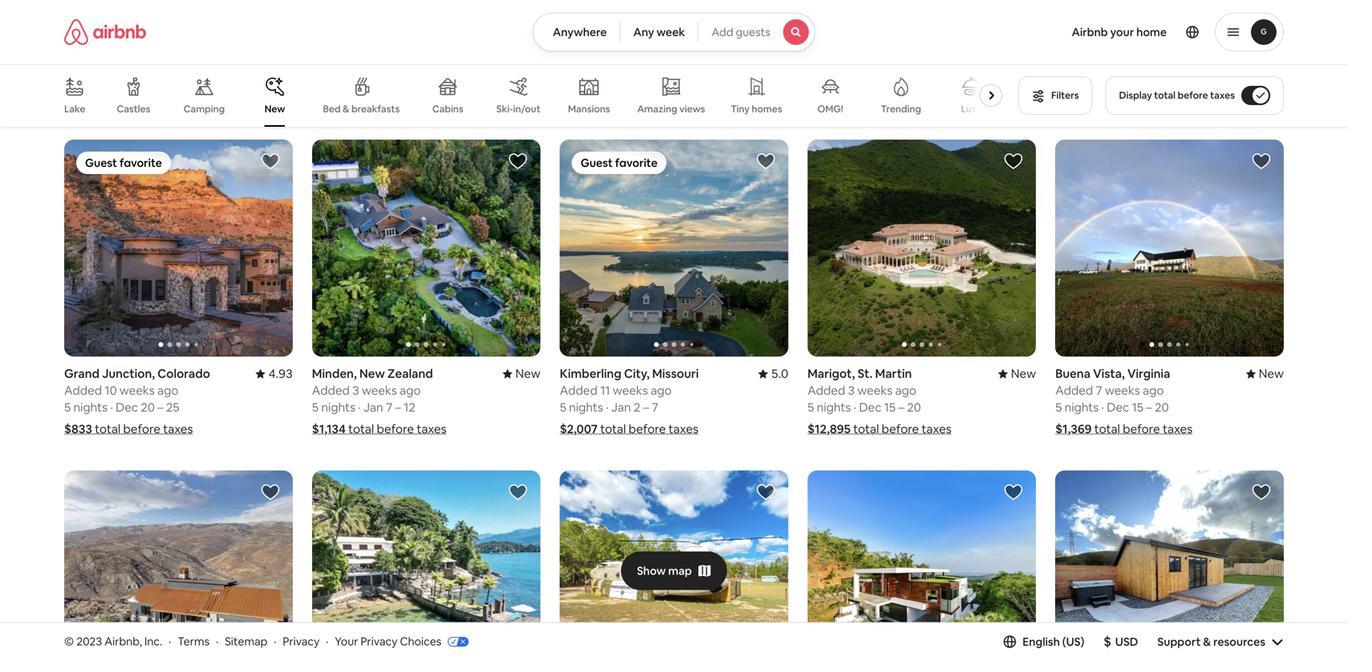 Task type: locate. For each thing, give the bounding box(es) containing it.
added down kimberling
[[560, 383, 598, 399]]

15 inside buena vista, virginia added 7 weeks ago 5 nights · dec 15 – 20 $1,369 total before taxes
[[1133, 400, 1144, 416]]

add to wishlist: marigot, st. martin image
[[1005, 152, 1024, 171]]

4 added from the left
[[560, 383, 598, 399]]

1 horizontal spatial dec
[[860, 400, 882, 416]]

nights inside kimberling city, missouri added 11 weeks ago 5 nights · jan 2 – 7 $2,007 total before taxes
[[569, 400, 604, 416]]

none search field containing anywhere
[[533, 13, 816, 51]]

15 inside marigot, st. martin added 3 weeks ago 5 nights · dec 15 – 20 $12,895 total before taxes
[[885, 400, 896, 416]]

castles
[[117, 103, 150, 115]]

20 down martin
[[908, 400, 922, 416]]

0 horizontal spatial dec
[[116, 400, 138, 416]]

1 horizontal spatial 20
[[908, 400, 922, 416]]

add to wishlist: kimberling city, missouri image
[[757, 152, 776, 171]]

taxes for grand junction, colorado added 10 weeks ago 5 nights · dec 20 – 25 $833 total before taxes
[[163, 422, 193, 437]]

7 inside kimberling city, missouri added 11 weeks ago 5 nights · jan 2 – 7 $2,007 total before taxes
[[652, 400, 659, 416]]

& right 'support'
[[1204, 635, 1212, 649]]

junction,
[[102, 366, 155, 382]]

20 inside marigot, st. martin added 3 weeks ago 5 nights · dec 15 – 20 $12,895 total before taxes
[[908, 400, 922, 416]]

2 weeks from the left
[[362, 383, 397, 399]]

nights for $12,895
[[817, 400, 851, 416]]

4.93 out of 5 average rating image
[[256, 366, 293, 382]]

nights inside grand junction, colorado added 10 weeks ago 5 nights · dec 20 – 25 $833 total before taxes
[[73, 400, 108, 416]]

before down martin
[[882, 422, 920, 437]]

ago inside kimberling city, missouri added 11 weeks ago 5 nights · jan 2 – 7 $2,007 total before taxes
[[651, 383, 672, 399]]

before inside buena vista, virginia added 7 weeks ago 5 nights · dec 15 – 20 $1,369 total before taxes
[[1123, 422, 1161, 437]]

total right $833
[[95, 422, 121, 437]]

nights inside marigot, st. martin added 3 weeks ago 5 nights · dec 15 – 20 $12,895 total before taxes
[[817, 400, 851, 416]]

5
[[64, 400, 71, 416], [312, 400, 319, 416], [808, 400, 815, 416], [560, 400, 567, 416], [1056, 400, 1063, 416]]

new place to stay image left kimberling
[[503, 366, 541, 382]]

ago down missouri
[[651, 383, 672, 399]]

new place to stay image for minden, new zealand added 3 weeks ago 5 nights · jan 7 – 12 $1,134 total before taxes
[[503, 366, 541, 382]]

·
[[110, 400, 113, 416], [358, 400, 361, 416], [854, 400, 857, 416], [606, 400, 609, 416], [1102, 400, 1105, 416], [169, 635, 171, 649], [216, 635, 219, 649], [274, 635, 277, 649], [326, 635, 329, 649]]

added
[[64, 383, 102, 399], [312, 383, 350, 399], [808, 383, 846, 399], [560, 383, 598, 399], [1056, 383, 1094, 399]]

– inside marigot, st. martin added 3 weeks ago 5 nights · dec 15 – 20 $12,895 total before taxes
[[899, 400, 905, 416]]

sitemap link
[[225, 635, 268, 649]]

1 added from the left
[[64, 383, 102, 399]]

ago
[[157, 383, 179, 399], [400, 383, 421, 399], [896, 383, 917, 399], [651, 383, 672, 399], [1143, 383, 1165, 399]]

· down 11
[[606, 400, 609, 416]]

taxes for marigot, st. martin added 3 weeks ago 5 nights · dec 15 – 20 $12,895 total before taxes
[[922, 422, 952, 437]]

tiny
[[731, 103, 750, 115]]

filters
[[1052, 89, 1080, 102]]

taxes inside kimberling city, missouri added 11 weeks ago 5 nights · jan 2 – 7 $2,007 total before taxes
[[669, 422, 699, 437]]

5 inside grand junction, colorado added 10 weeks ago 5 nights · dec 20 – 25 $833 total before taxes
[[64, 400, 71, 416]]

marigot,
[[808, 366, 856, 382]]

ago inside minden, new zealand added 3 weeks ago 5 nights · jan 7 – 12 $1,134 total before taxes
[[400, 383, 421, 399]]

5 inside minden, new zealand added 3 weeks ago 5 nights · jan 7 – 12 $1,134 total before taxes
[[312, 400, 319, 416]]

5 inside kimberling city, missouri added 11 weeks ago 5 nights · jan 2 – 7 $2,007 total before taxes
[[560, 400, 567, 416]]

· down 'vista,'
[[1102, 400, 1105, 416]]

weeks down junction,
[[120, 383, 155, 399]]

jan for jan 7 – 12
[[364, 400, 383, 416]]

dec down the st.
[[860, 400, 882, 416]]

support
[[1158, 635, 1202, 649]]

–
[[158, 400, 164, 416], [395, 400, 401, 416], [899, 400, 905, 416], [643, 400, 649, 416], [1147, 400, 1153, 416]]

5 up '$2,007'
[[560, 400, 567, 416]]

20 inside grand junction, colorado added 10 weeks ago 5 nights · dec 20 – 25 $833 total before taxes
[[141, 400, 155, 416]]

7 left "12"
[[386, 400, 393, 416]]

20 down 'virginia'
[[1155, 400, 1170, 416]]

2 dec from the left
[[860, 400, 882, 416]]

· inside grand junction, colorado added 10 weeks ago 5 nights · dec 20 – 25 $833 total before taxes
[[110, 400, 113, 416]]

20 inside buena vista, virginia added 7 weeks ago 5 nights · dec 15 – 20 $1,369 total before taxes
[[1155, 400, 1170, 416]]

total right '$2,007'
[[601, 422, 626, 437]]

1 weeks from the left
[[120, 383, 155, 399]]

weeks down city,
[[613, 383, 648, 399]]

airbnb,
[[105, 635, 142, 649]]

4 ago from the left
[[651, 383, 672, 399]]

new place to stay image
[[1247, 366, 1285, 382]]

4 – from the left
[[643, 400, 649, 416]]

2 3 from the left
[[848, 383, 855, 399]]

anywhere
[[553, 25, 607, 39]]

· left the privacy link
[[274, 635, 277, 649]]

total right $12,895
[[854, 422, 880, 437]]

1 horizontal spatial 15
[[1133, 400, 1144, 416]]

· right inc.
[[169, 635, 171, 649]]

added for minden,
[[312, 383, 350, 399]]

– left 25
[[158, 400, 164, 416]]

weeks down the st.
[[858, 383, 893, 399]]

anywhere button
[[533, 13, 621, 51]]

©
[[64, 635, 74, 649]]

20 left 25
[[141, 400, 155, 416]]

before inside grand junction, colorado added 10 weeks ago 5 nights · dec 20 – 25 $833 total before taxes
[[123, 422, 161, 437]]

dec inside buena vista, virginia added 7 weeks ago 5 nights · dec 15 – 20 $1,369 total before taxes
[[1107, 400, 1130, 416]]

dec down 10
[[116, 400, 138, 416]]

before down 2
[[629, 422, 666, 437]]

1 horizontal spatial 3
[[848, 383, 855, 399]]

display
[[1120, 89, 1153, 102]]

1 15 from the left
[[885, 400, 896, 416]]

lake
[[64, 103, 85, 115]]

added down 'buena'
[[1056, 383, 1094, 399]]

total for marigot, st. martin added 3 weeks ago 5 nights · dec 15 – 20 $12,895 total before taxes
[[854, 422, 880, 437]]

add to wishlist: buena vista, virginia image
[[1253, 152, 1272, 171]]

weeks for vista,
[[1106, 383, 1141, 399]]

added inside minden, new zealand added 3 weeks ago 5 nights · jan 7 – 12 $1,134 total before taxes
[[312, 383, 350, 399]]

added down grand
[[64, 383, 102, 399]]

· inside buena vista, virginia added 7 weeks ago 5 nights · dec 15 – 20 $1,369 total before taxes
[[1102, 400, 1105, 416]]

4 nights from the left
[[569, 400, 604, 416]]

added down the marigot,
[[808, 383, 846, 399]]

weeks down 'vista,'
[[1106, 383, 1141, 399]]

0 horizontal spatial 20
[[141, 400, 155, 416]]

1 vertical spatial &
[[1204, 635, 1212, 649]]

nights up '$2,007'
[[569, 400, 604, 416]]

2 horizontal spatial 20
[[1155, 400, 1170, 416]]

weeks down zealand
[[362, 383, 397, 399]]

1 horizontal spatial 7
[[652, 400, 659, 416]]

privacy
[[283, 635, 320, 649], [361, 635, 398, 649]]

2 horizontal spatial 7
[[1096, 383, 1103, 399]]

5 inside buena vista, virginia added 7 weeks ago 5 nights · dec 15 – 20 $1,369 total before taxes
[[1056, 400, 1063, 416]]

added inside grand junction, colorado added 10 weeks ago 5 nights · dec 20 – 25 $833 total before taxes
[[64, 383, 102, 399]]

total
[[1155, 89, 1176, 102], [95, 422, 121, 437], [348, 422, 374, 437], [854, 422, 880, 437], [601, 422, 626, 437], [1095, 422, 1121, 437]]

3 inside minden, new zealand added 3 weeks ago 5 nights · jan 7 – 12 $1,134 total before taxes
[[353, 383, 359, 399]]

your
[[335, 635, 358, 649]]

total right $1,134
[[348, 422, 374, 437]]

2 added from the left
[[312, 383, 350, 399]]

nights for $1,369
[[1065, 400, 1099, 416]]

support & resources button
[[1158, 635, 1285, 649]]

before down "12"
[[377, 422, 414, 437]]

0 horizontal spatial jan
[[364, 400, 383, 416]]

2 5 from the left
[[312, 400, 319, 416]]

weeks inside buena vista, virginia added 7 weeks ago 5 nights · dec 15 – 20 $1,369 total before taxes
[[1106, 383, 1141, 399]]

jan
[[364, 400, 383, 416], [612, 400, 631, 416]]

$1,134
[[312, 422, 346, 437]]

dec inside marigot, st. martin added 3 weeks ago 5 nights · dec 15 – 20 $12,895 total before taxes
[[860, 400, 882, 416]]

weeks inside minden, new zealand added 3 weeks ago 5 nights · jan 7 – 12 $1,134 total before taxes
[[362, 383, 397, 399]]

add
[[712, 25, 734, 39]]

weeks inside kimberling city, missouri added 11 weeks ago 5 nights · jan 2 – 7 $2,007 total before taxes
[[613, 383, 648, 399]]

7 down 'vista,'
[[1096, 383, 1103, 399]]

5 up $1,134
[[312, 400, 319, 416]]

luxe
[[962, 103, 983, 115]]

omg!
[[818, 103, 844, 115]]

5 up $833
[[64, 400, 71, 416]]

taxes for minden, new zealand added 3 weeks ago 5 nights · jan 7 – 12 $1,134 total before taxes
[[417, 422, 447, 437]]

– inside minden, new zealand added 3 weeks ago 5 nights · jan 7 – 12 $1,134 total before taxes
[[395, 400, 401, 416]]

before for marigot, st. martin added 3 weeks ago 5 nights · dec 15 – 20 $12,895 total before taxes
[[882, 422, 920, 437]]

– inside grand junction, colorado added 10 weeks ago 5 nights · dec 20 – 25 $833 total before taxes
[[158, 400, 164, 416]]

dec for 7
[[1107, 400, 1130, 416]]

city,
[[624, 366, 650, 382]]

1 dec from the left
[[116, 400, 138, 416]]

jan inside kimberling city, missouri added 11 weeks ago 5 nights · jan 2 – 7 $2,007 total before taxes
[[612, 400, 631, 416]]

before down 'virginia'
[[1123, 422, 1161, 437]]

4 weeks from the left
[[613, 383, 648, 399]]

0 horizontal spatial 7
[[386, 400, 393, 416]]

nights inside minden, new zealand added 3 weeks ago 5 nights · jan 7 – 12 $1,134 total before taxes
[[321, 400, 356, 416]]

– down 'virginia'
[[1147, 400, 1153, 416]]

0 horizontal spatial &
[[343, 103, 350, 115]]

5 – from the left
[[1147, 400, 1153, 416]]

1 new place to stay image from the left
[[503, 366, 541, 382]]

nights up $1,134
[[321, 400, 356, 416]]

new
[[265, 103, 285, 115], [360, 366, 385, 382], [516, 366, 541, 382], [1012, 366, 1037, 382], [1260, 366, 1285, 382]]

nights for $2,007
[[569, 400, 604, 416]]

nights
[[73, 400, 108, 416], [321, 400, 356, 416], [817, 400, 851, 416], [569, 400, 604, 416], [1065, 400, 1099, 416]]

new place to stay image left 'buena'
[[999, 366, 1037, 382]]

3 nights from the left
[[817, 400, 851, 416]]

5 up $12,895
[[808, 400, 815, 416]]

new place to stay image
[[503, 366, 541, 382], [999, 366, 1037, 382]]

any
[[634, 25, 655, 39]]

2 15 from the left
[[1133, 400, 1144, 416]]

home
[[1137, 25, 1167, 39]]

– inside kimberling city, missouri added 11 weeks ago 5 nights · jan 2 – 7 $2,007 total before taxes
[[643, 400, 649, 416]]

taxes inside marigot, st. martin added 3 weeks ago 5 nights · dec 15 – 20 $12,895 total before taxes
[[922, 422, 952, 437]]

7
[[1096, 383, 1103, 399], [386, 400, 393, 416], [652, 400, 659, 416]]

total inside kimberling city, missouri added 11 weeks ago 5 nights · jan 2 – 7 $2,007 total before taxes
[[601, 422, 626, 437]]

ago for colorado
[[157, 383, 179, 399]]

jan left 2
[[612, 400, 631, 416]]

5 weeks from the left
[[1106, 383, 1141, 399]]

before
[[1178, 89, 1209, 102], [123, 422, 161, 437], [377, 422, 414, 437], [882, 422, 920, 437], [629, 422, 666, 437], [1123, 422, 1161, 437]]

1 5 from the left
[[64, 400, 71, 416]]

20 for added 3 weeks ago
[[908, 400, 922, 416]]

3 added from the left
[[808, 383, 846, 399]]

2 ago from the left
[[400, 383, 421, 399]]

before for buena vista, virginia added 7 weeks ago 5 nights · dec 15 – 20 $1,369 total before taxes
[[1123, 422, 1161, 437]]

add guests
[[712, 25, 771, 39]]

ago down 'virginia'
[[1143, 383, 1165, 399]]

dec
[[116, 400, 138, 416], [860, 400, 882, 416], [1107, 400, 1130, 416]]

& for resources
[[1204, 635, 1212, 649]]

3 – from the left
[[899, 400, 905, 416]]

ago inside grand junction, colorado added 10 weeks ago 5 nights · dec 20 – 25 $833 total before taxes
[[157, 383, 179, 399]]

3 ago from the left
[[896, 383, 917, 399]]

1 3 from the left
[[353, 383, 359, 399]]

total inside grand junction, colorado added 10 weeks ago 5 nights · dec 20 – 25 $833 total before taxes
[[95, 422, 121, 437]]

– right 2
[[643, 400, 649, 416]]

5.0
[[772, 366, 789, 382]]

15 down martin
[[885, 400, 896, 416]]

2 new place to stay image from the left
[[999, 366, 1037, 382]]

2 20 from the left
[[908, 400, 922, 416]]

1 20 from the left
[[141, 400, 155, 416]]

20
[[141, 400, 155, 416], [908, 400, 922, 416], [1155, 400, 1170, 416]]

3 inside marigot, st. martin added 3 weeks ago 5 nights · dec 15 – 20 $12,895 total before taxes
[[848, 383, 855, 399]]

english
[[1023, 635, 1061, 649]]

group
[[64, 64, 1009, 127], [64, 140, 293, 357], [312, 140, 541, 357], [560, 140, 789, 357], [808, 140, 1037, 357], [1056, 140, 1285, 357], [64, 471, 293, 662], [312, 471, 541, 662], [560, 471, 789, 662], [808, 471, 1037, 662], [1056, 471, 1285, 662]]

weeks for new
[[362, 383, 397, 399]]

3 down 'minden,'
[[353, 383, 359, 399]]

2 privacy from the left
[[361, 635, 398, 649]]

2 horizontal spatial dec
[[1107, 400, 1130, 416]]

20 for added 7 weeks ago
[[1155, 400, 1170, 416]]

2 – from the left
[[395, 400, 401, 416]]

· down the marigot,
[[854, 400, 857, 416]]

dec inside grand junction, colorado added 10 weeks ago 5 nights · dec 20 – 25 $833 total before taxes
[[116, 400, 138, 416]]

dec down 'vista,'
[[1107, 400, 1130, 416]]

ago up 25
[[157, 383, 179, 399]]

1 jan from the left
[[364, 400, 383, 416]]

· down 10
[[110, 400, 113, 416]]

added for marigot,
[[808, 383, 846, 399]]

· left "12"
[[358, 400, 361, 416]]

added inside kimberling city, missouri added 11 weeks ago 5 nights · jan 2 – 7 $2,007 total before taxes
[[560, 383, 598, 399]]

1 horizontal spatial &
[[1204, 635, 1212, 649]]

& right bed
[[343, 103, 350, 115]]

nights up $833
[[73, 400, 108, 416]]

taxes inside grand junction, colorado added 10 weeks ago 5 nights · dec 20 – 25 $833 total before taxes
[[163, 422, 193, 437]]

5 ago from the left
[[1143, 383, 1165, 399]]

1 – from the left
[[158, 400, 164, 416]]

0 horizontal spatial privacy
[[283, 635, 320, 649]]

– down martin
[[899, 400, 905, 416]]

2
[[634, 400, 641, 416]]

added inside buena vista, virginia added 7 weeks ago 5 nights · dec 15 – 20 $1,369 total before taxes
[[1056, 383, 1094, 399]]

display total before taxes
[[1120, 89, 1236, 102]]

jan left "12"
[[364, 400, 383, 416]]

new inside group
[[265, 103, 285, 115]]

5 5 from the left
[[1056, 400, 1063, 416]]

cabins
[[433, 103, 464, 115]]

1 ago from the left
[[157, 383, 179, 399]]

before down junction,
[[123, 422, 161, 437]]

total for grand junction, colorado added 10 weeks ago 5 nights · dec 20 – 25 $833 total before taxes
[[95, 422, 121, 437]]

5 added from the left
[[1056, 383, 1094, 399]]

trending
[[881, 103, 922, 115]]

nights up $12,895
[[817, 400, 851, 416]]

ago inside marigot, st. martin added 3 weeks ago 5 nights · dec 15 – 20 $12,895 total before taxes
[[896, 383, 917, 399]]

ago for martin
[[896, 383, 917, 399]]

nights up $1,369
[[1065, 400, 1099, 416]]

ago inside buena vista, virginia added 7 weeks ago 5 nights · dec 15 – 20 $1,369 total before taxes
[[1143, 383, 1165, 399]]

0 horizontal spatial new place to stay image
[[503, 366, 541, 382]]

kimberling
[[560, 366, 622, 382]]

0 horizontal spatial 3
[[353, 383, 359, 399]]

4 5 from the left
[[560, 400, 567, 416]]

total inside buena vista, virginia added 7 weeks ago 5 nights · dec 15 – 20 $1,369 total before taxes
[[1095, 422, 1121, 437]]

nights inside buena vista, virginia added 7 weeks ago 5 nights · dec 15 – 20 $1,369 total before taxes
[[1065, 400, 1099, 416]]

group containing amazing views
[[64, 64, 1009, 127]]

3
[[353, 383, 359, 399], [848, 383, 855, 399]]

total inside marigot, st. martin added 3 weeks ago 5 nights · dec 15 – 20 $12,895 total before taxes
[[854, 422, 880, 437]]

added for buena
[[1056, 383, 1094, 399]]

nights for $1,134
[[321, 400, 356, 416]]

taxes
[[1211, 89, 1236, 102], [163, 422, 193, 437], [417, 422, 447, 437], [922, 422, 952, 437], [669, 422, 699, 437], [1163, 422, 1193, 437]]

ago down zealand
[[400, 383, 421, 399]]

None search field
[[533, 13, 816, 51]]

11
[[601, 383, 611, 399]]

1 horizontal spatial privacy
[[361, 635, 398, 649]]

before inside marigot, st. martin added 3 weeks ago 5 nights · dec 15 – 20 $12,895 total before taxes
[[882, 422, 920, 437]]

minden, new zealand added 3 weeks ago 5 nights · jan 7 – 12 $1,134 total before taxes
[[312, 366, 447, 437]]

3 dec from the left
[[1107, 400, 1130, 416]]

jan inside minden, new zealand added 3 weeks ago 5 nights · jan 7 – 12 $1,134 total before taxes
[[364, 400, 383, 416]]

privacy right your
[[361, 635, 398, 649]]

ski-
[[497, 103, 513, 115]]

ago for missouri
[[651, 383, 672, 399]]

3 20 from the left
[[1155, 400, 1170, 416]]

total inside minden, new zealand added 3 weeks ago 5 nights · jan 7 – 12 $1,134 total before taxes
[[348, 422, 374, 437]]

weeks inside marigot, st. martin added 3 weeks ago 5 nights · dec 15 – 20 $12,895 total before taxes
[[858, 383, 893, 399]]

5 nights from the left
[[1065, 400, 1099, 416]]

2 jan from the left
[[612, 400, 631, 416]]

0 horizontal spatial 15
[[885, 400, 896, 416]]

usd
[[1116, 635, 1139, 649]]

support & resources
[[1158, 635, 1266, 649]]

– for virginia
[[1147, 400, 1153, 416]]

3 5 from the left
[[808, 400, 815, 416]]

taxes inside minden, new zealand added 3 weeks ago 5 nights · jan 7 – 12 $1,134 total before taxes
[[417, 422, 447, 437]]

buena vista, virginia added 7 weeks ago 5 nights · dec 15 – 20 $1,369 total before taxes
[[1056, 366, 1193, 437]]

– inside buena vista, virginia added 7 weeks ago 5 nights · dec 15 – 20 $1,369 total before taxes
[[1147, 400, 1153, 416]]

added down 'minden,'
[[312, 383, 350, 399]]

12
[[404, 400, 416, 416]]

5 inside marigot, st. martin added 3 weeks ago 5 nights · dec 15 – 20 $12,895 total before taxes
[[808, 400, 815, 416]]

– left "12"
[[395, 400, 401, 416]]

taxes inside buena vista, virginia added 7 weeks ago 5 nights · dec 15 – 20 $1,369 total before taxes
[[1163, 422, 1193, 437]]

total for minden, new zealand added 3 weeks ago 5 nights · jan 7 – 12 $1,134 total before taxes
[[348, 422, 374, 437]]

0 vertical spatial &
[[343, 103, 350, 115]]

weeks
[[120, 383, 155, 399], [362, 383, 397, 399], [858, 383, 893, 399], [613, 383, 648, 399], [1106, 383, 1141, 399]]

nights for $833
[[73, 400, 108, 416]]

1 horizontal spatial jan
[[612, 400, 631, 416]]

before inside kimberling city, missouri added 11 weeks ago 5 nights · jan 2 – 7 $2,007 total before taxes
[[629, 422, 666, 437]]

3 down the marigot,
[[848, 383, 855, 399]]

5 up $1,369
[[1056, 400, 1063, 416]]

&
[[343, 103, 350, 115], [1204, 635, 1212, 649]]

dec for 10
[[116, 400, 138, 416]]

in/out
[[513, 103, 541, 115]]

$833
[[64, 422, 92, 437]]

1 horizontal spatial new place to stay image
[[999, 366, 1037, 382]]

3 weeks from the left
[[858, 383, 893, 399]]

15
[[885, 400, 896, 416], [1133, 400, 1144, 416]]

$2,007
[[560, 422, 598, 437]]

privacy left your
[[283, 635, 320, 649]]

1 nights from the left
[[73, 400, 108, 416]]

15 down 'virginia'
[[1133, 400, 1144, 416]]

ago down martin
[[896, 383, 917, 399]]

weeks inside grand junction, colorado added 10 weeks ago 5 nights · dec 20 – 25 $833 total before taxes
[[120, 383, 155, 399]]

2 nights from the left
[[321, 400, 356, 416]]

added inside marigot, st. martin added 3 weeks ago 5 nights · dec 15 – 20 $12,895 total before taxes
[[808, 383, 846, 399]]

before inside minden, new zealand added 3 weeks ago 5 nights · jan 7 – 12 $1,134 total before taxes
[[377, 422, 414, 437]]

7 right 2
[[652, 400, 659, 416]]

total right $1,369
[[1095, 422, 1121, 437]]



Task type: vqa. For each thing, say whether or not it's contained in the screenshot.


Task type: describe. For each thing, give the bounding box(es) containing it.
your privacy choices
[[335, 635, 442, 649]]

dec for 3
[[860, 400, 882, 416]]

weeks for city,
[[613, 383, 648, 399]]

$1,369
[[1056, 422, 1092, 437]]

show
[[637, 564, 666, 579]]

add to wishlist: gwynedd, uk image
[[1253, 483, 1272, 502]]

profile element
[[835, 0, 1285, 64]]

camping
[[184, 103, 225, 115]]

jan for jan 2 – 7
[[612, 400, 631, 416]]

ago for virginia
[[1143, 383, 1165, 399]]

before for kimberling city, missouri added 11 weeks ago 5 nights · jan 2 – 7 $2,007 total before taxes
[[629, 422, 666, 437]]

buena
[[1056, 366, 1091, 382]]

add to wishlist: minden, new zealand image
[[509, 152, 528, 171]]

5 for $2,007
[[560, 400, 567, 416]]

5 for $1,369
[[1056, 400, 1063, 416]]

english (us) button
[[1004, 635, 1085, 649]]

· inside kimberling city, missouri added 11 weeks ago 5 nights · jan 2 – 7 $2,007 total before taxes
[[606, 400, 609, 416]]

amazing views
[[638, 103, 706, 115]]

© 2023 airbnb, inc. ·
[[64, 635, 171, 649]]

airbnb your home
[[1072, 25, 1167, 39]]

grand junction, colorado added 10 weeks ago 5 nights · dec 20 – 25 $833 total before taxes
[[64, 366, 210, 437]]

total for kimberling city, missouri added 11 weeks ago 5 nights · jan 2 – 7 $2,007 total before taxes
[[601, 422, 626, 437]]

new place to stay image for marigot, st. martin added 3 weeks ago 5 nights · dec 15 – 20 $12,895 total before taxes
[[999, 366, 1037, 382]]

missouri
[[653, 366, 699, 382]]

resources
[[1214, 635, 1266, 649]]

before for grand junction, colorado added 10 weeks ago 5 nights · dec 20 – 25 $833 total before taxes
[[123, 422, 161, 437]]

taxes for kimberling city, missouri added 11 weeks ago 5 nights · jan 2 – 7 $2,007 total before taxes
[[669, 422, 699, 437]]

add to wishlist: grand junction, colorado image
[[261, 152, 280, 171]]

1 privacy from the left
[[283, 635, 320, 649]]

bed & breakfasts
[[323, 103, 400, 115]]

kimberling city, missouri added 11 weeks ago 5 nights · jan 2 – 7 $2,007 total before taxes
[[560, 366, 699, 437]]

vista,
[[1094, 366, 1126, 382]]

new for marigot, st. martin added 3 weeks ago 5 nights · dec 15 – 20 $12,895 total before taxes
[[1012, 366, 1037, 382]]

ago for zealand
[[400, 383, 421, 399]]

add to wishlist: paraty, brazil image
[[509, 483, 528, 502]]

tiny homes
[[731, 103, 783, 115]]

bed
[[323, 103, 341, 115]]

terms link
[[178, 635, 210, 649]]

ski-in/out
[[497, 103, 541, 115]]

4.93
[[269, 366, 293, 382]]

weeks for st.
[[858, 383, 893, 399]]

choices
[[400, 635, 442, 649]]

3 for minden,
[[353, 383, 359, 399]]

st.
[[858, 366, 873, 382]]

amazing
[[638, 103, 678, 115]]

· inside marigot, st. martin added 3 weeks ago 5 nights · dec 15 – 20 $12,895 total before taxes
[[854, 400, 857, 416]]

$ usd
[[1104, 634, 1139, 650]]

sitemap
[[225, 635, 268, 649]]

& for breakfasts
[[343, 103, 350, 115]]

breakfasts
[[352, 103, 400, 115]]

terms
[[178, 635, 210, 649]]

total for buena vista, virginia added 7 weeks ago 5 nights · dec 15 – 20 $1,369 total before taxes
[[1095, 422, 1121, 437]]

mansions
[[568, 103, 611, 115]]

new for minden, new zealand added 3 weeks ago 5 nights · jan 7 – 12 $1,134 total before taxes
[[516, 366, 541, 382]]

· left your
[[326, 635, 329, 649]]

25
[[166, 400, 180, 416]]

before right display
[[1178, 89, 1209, 102]]

7 inside minden, new zealand added 3 weeks ago 5 nights · jan 7 – 12 $1,134 total before taxes
[[386, 400, 393, 416]]

colorado
[[158, 366, 210, 382]]

martin
[[876, 366, 912, 382]]

terms · sitemap · privacy ·
[[178, 635, 329, 649]]

$
[[1104, 634, 1112, 650]]

taxes for buena vista, virginia added 7 weeks ago 5 nights · dec 15 – 20 $1,369 total before taxes
[[1163, 422, 1193, 437]]

add to wishlist: park city, utah image
[[261, 483, 280, 502]]

7 inside buena vista, virginia added 7 weeks ago 5 nights · dec 15 – 20 $1,369 total before taxes
[[1096, 383, 1103, 399]]

any week
[[634, 25, 685, 39]]

15 for added 3 weeks ago
[[885, 400, 896, 416]]

add to wishlist: black beauty, costa rica image
[[1005, 483, 1024, 502]]

– for colorado
[[158, 400, 164, 416]]

before for minden, new zealand added 3 weeks ago 5 nights · jan 7 – 12 $1,134 total before taxes
[[377, 422, 414, 437]]

5 for $833
[[64, 400, 71, 416]]

week
[[657, 25, 685, 39]]

$12,895
[[808, 422, 851, 437]]

map
[[669, 564, 692, 579]]

privacy link
[[283, 635, 320, 649]]

your privacy choices link
[[335, 635, 469, 650]]

airbnb your home link
[[1063, 15, 1177, 49]]

views
[[680, 103, 706, 115]]

marigot, st. martin added 3 weeks ago 5 nights · dec 15 – 20 $12,895 total before taxes
[[808, 366, 952, 437]]

grand
[[64, 366, 100, 382]]

– for missouri
[[643, 400, 649, 416]]

(us)
[[1063, 635, 1085, 649]]

inc.
[[145, 635, 162, 649]]

15 for added 7 weeks ago
[[1133, 400, 1144, 416]]

new for buena vista, virginia added 7 weeks ago 5 nights · dec 15 – 20 $1,369 total before taxes
[[1260, 366, 1285, 382]]

total right display
[[1155, 89, 1176, 102]]

zealand
[[388, 366, 433, 382]]

your
[[1111, 25, 1135, 39]]

any week button
[[620, 13, 699, 51]]

– for zealand
[[395, 400, 401, 416]]

10
[[105, 383, 117, 399]]

new inside minden, new zealand added 3 weeks ago 5 nights · jan 7 – 12 $1,134 total before taxes
[[360, 366, 385, 382]]

5.0 out of 5 average rating image
[[759, 366, 789, 382]]

show map button
[[621, 552, 728, 591]]

add to wishlist: brooksville, florida image
[[757, 483, 776, 502]]

· right terms link
[[216, 635, 219, 649]]

homes
[[752, 103, 783, 115]]

airbnb
[[1072, 25, 1109, 39]]

virginia
[[1128, 366, 1171, 382]]

filters button
[[1019, 76, 1093, 115]]

5 for $12,895
[[808, 400, 815, 416]]

weeks for junction,
[[120, 383, 155, 399]]

guests
[[736, 25, 771, 39]]

2023
[[76, 635, 102, 649]]

minden,
[[312, 366, 357, 382]]

· inside minden, new zealand added 3 weeks ago 5 nights · jan 7 – 12 $1,134 total before taxes
[[358, 400, 361, 416]]

– for martin
[[899, 400, 905, 416]]

3 for marigot,
[[848, 383, 855, 399]]

added for kimberling
[[560, 383, 598, 399]]

add guests button
[[698, 13, 816, 51]]

english (us)
[[1023, 635, 1085, 649]]

5 for $1,134
[[312, 400, 319, 416]]

added for grand
[[64, 383, 102, 399]]

show map
[[637, 564, 692, 579]]



